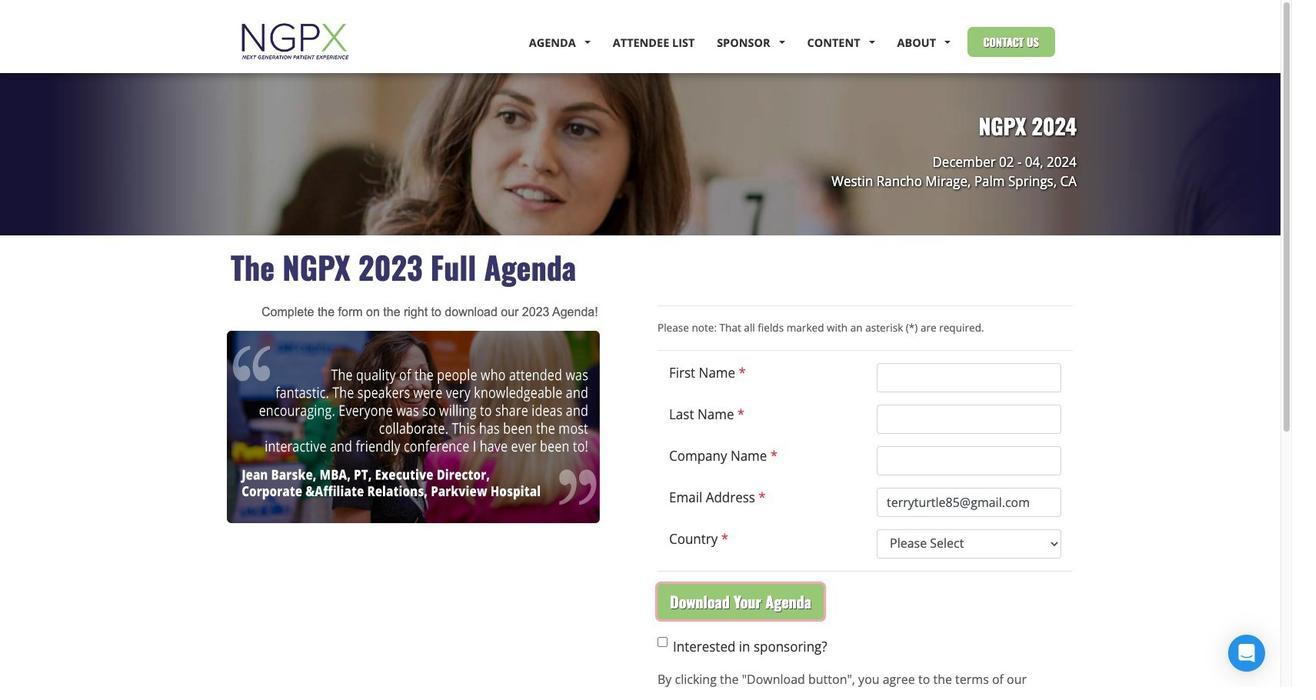 Task type: locate. For each thing, give the bounding box(es) containing it.
None text field
[[877, 363, 1062, 392], [877, 446, 1062, 475], [877, 363, 1062, 392], [877, 446, 1062, 475]]

None checkbox
[[658, 637, 668, 647]]

None text field
[[877, 405, 1062, 434], [877, 488, 1062, 517], [877, 405, 1062, 434], [877, 488, 1062, 517]]



Task type: describe. For each thing, give the bounding box(es) containing it.
img image
[[227, 331, 600, 523]]

ngpx 2024 image
[[226, 14, 364, 60]]



